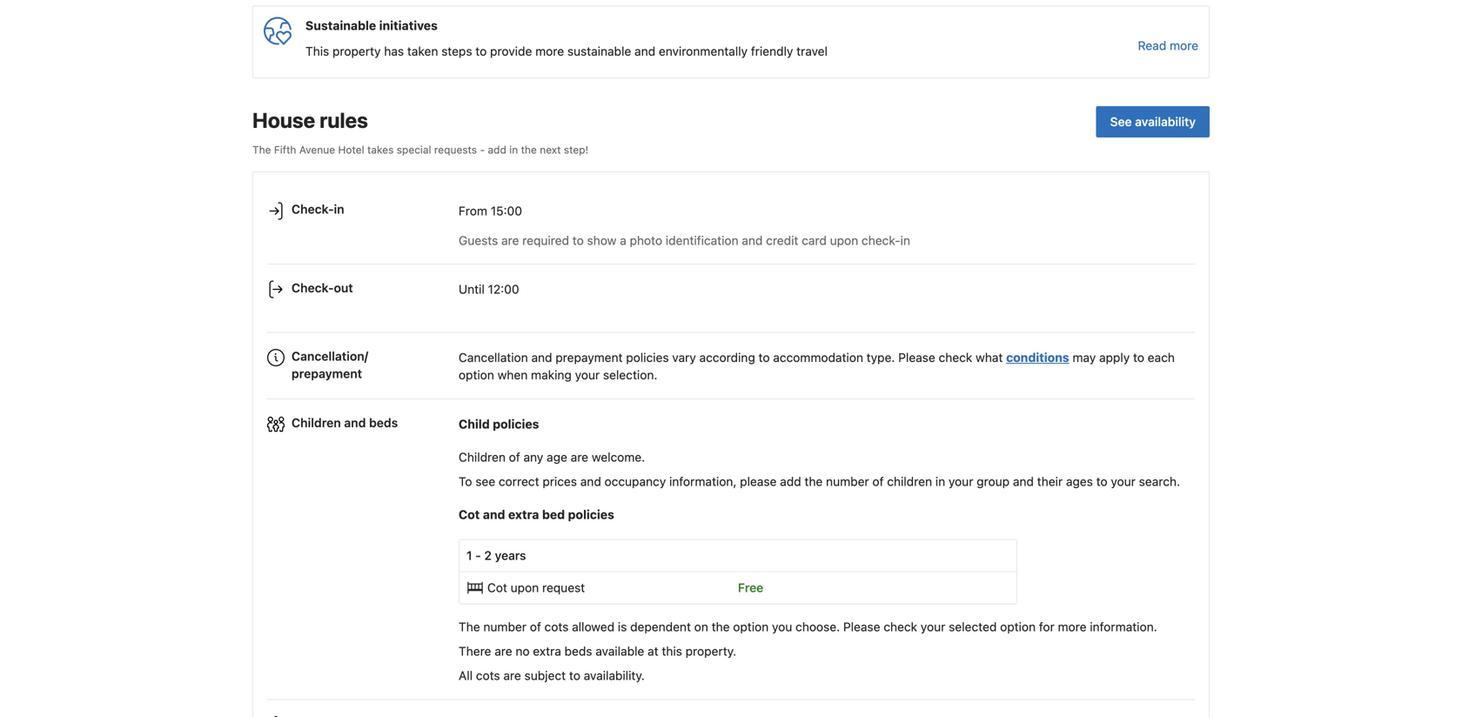 Task type: describe. For each thing, give the bounding box(es) containing it.
identification
[[666, 233, 739, 247]]

to right the 'steps'
[[476, 44, 487, 58]]

accommodation
[[773, 350, 863, 364]]

correct
[[499, 474, 539, 489]]

1 horizontal spatial cots
[[544, 620, 569, 634]]

to inside may apply to each option when making your selection.
[[1133, 350, 1144, 364]]

and right sustainable
[[635, 44, 655, 58]]

your left search.
[[1111, 474, 1136, 489]]

0 vertical spatial the
[[521, 144, 537, 156]]

ages
[[1066, 474, 1093, 489]]

all
[[459, 668, 473, 683]]

1 horizontal spatial number
[[826, 474, 869, 489]]

steps
[[441, 44, 472, 58]]

child policies
[[459, 417, 539, 431]]

children
[[887, 474, 932, 489]]

selection.
[[603, 368, 657, 382]]

cot upon request
[[487, 581, 585, 595]]

0 vertical spatial -
[[480, 144, 485, 156]]

1 vertical spatial extra
[[533, 644, 561, 658]]

you
[[772, 620, 792, 634]]

1 vertical spatial -
[[475, 548, 481, 563]]

years
[[495, 548, 526, 563]]

next
[[540, 144, 561, 156]]

2 vertical spatial policies
[[568, 507, 614, 522]]

avenue
[[299, 144, 335, 156]]

and left credit
[[742, 233, 763, 247]]

1 horizontal spatial prepayment
[[556, 350, 623, 364]]

any
[[524, 450, 543, 464]]

prepayment inside cancellation/ prepayment
[[292, 366, 362, 381]]

1 vertical spatial of
[[872, 474, 884, 489]]

0 horizontal spatial upon
[[511, 581, 539, 595]]

please
[[740, 474, 777, 489]]

1 horizontal spatial beds
[[565, 644, 592, 658]]

has
[[384, 44, 404, 58]]

from 15:00
[[459, 203, 522, 218]]

guests
[[459, 233, 498, 247]]

the number of cots allowed is dependent on the option you choose. please check your selected option for more information.
[[459, 620, 1157, 634]]

may apply to each option when making your selection.
[[459, 350, 1175, 382]]

and left their
[[1013, 474, 1034, 489]]

1 vertical spatial check
[[884, 620, 917, 634]]

0 vertical spatial extra
[[508, 507, 539, 522]]

0 horizontal spatial more
[[535, 44, 564, 58]]

group
[[977, 474, 1010, 489]]

the fifth avenue hotel takes special requests - add in the next step!
[[252, 144, 589, 156]]

to
[[459, 474, 472, 489]]

0 horizontal spatial beds
[[369, 416, 398, 430]]

sustainable initiatives
[[305, 18, 438, 33]]

their
[[1037, 474, 1063, 489]]

may
[[1073, 350, 1096, 364]]

selected
[[949, 620, 997, 634]]

and down see
[[483, 507, 505, 522]]

check-out
[[292, 281, 353, 295]]

read more button
[[1138, 37, 1198, 54]]

cancellation
[[459, 350, 528, 364]]

environmentally
[[659, 44, 748, 58]]

2
[[484, 548, 492, 563]]

conditions link
[[1006, 350, 1069, 364]]

1 horizontal spatial more
[[1058, 620, 1087, 634]]

conditions
[[1006, 350, 1069, 364]]

show
[[587, 233, 617, 247]]

search.
[[1139, 474, 1180, 489]]

card
[[802, 233, 827, 247]]

1 horizontal spatial please
[[898, 350, 935, 364]]

0 vertical spatial check
[[939, 350, 972, 364]]

prices
[[543, 474, 577, 489]]

cot for cot and extra bed policies
[[459, 507, 480, 522]]

2 horizontal spatial policies
[[626, 350, 669, 364]]

hotel
[[338, 144, 364, 156]]

0 horizontal spatial of
[[509, 450, 520, 464]]

12:00
[[488, 282, 519, 296]]

1 vertical spatial policies
[[493, 417, 539, 431]]

taken
[[407, 44, 438, 58]]

travel
[[796, 44, 828, 58]]

guests are required to show a photo identification and credit card upon check-in
[[459, 233, 910, 247]]

each
[[1148, 350, 1175, 364]]

2 vertical spatial of
[[530, 620, 541, 634]]

0 horizontal spatial number
[[483, 620, 527, 634]]

property
[[333, 44, 381, 58]]

check- for out
[[292, 281, 334, 295]]

are down 15:00
[[501, 233, 519, 247]]

cancellation/ prepayment
[[292, 349, 368, 381]]

1 - 2 years
[[466, 548, 526, 563]]

2 horizontal spatial option
[[1000, 620, 1036, 634]]

1 horizontal spatial upon
[[830, 233, 858, 247]]

occupancy
[[605, 474, 666, 489]]

on
[[694, 620, 708, 634]]

house
[[252, 108, 315, 132]]

and up making
[[531, 350, 552, 364]]

provide
[[490, 44, 532, 58]]

to left show
[[573, 233, 584, 247]]

and down cancellation/ prepayment
[[344, 416, 366, 430]]

to see correct prices and occupancy information, please add the number of children in your group and their ages to your search.
[[459, 474, 1180, 489]]

for
[[1039, 620, 1055, 634]]

read more
[[1138, 38, 1198, 52]]

the for the fifth avenue hotel takes special requests - add in the next step!
[[252, 144, 271, 156]]

making
[[531, 368, 572, 382]]

add for the
[[780, 474, 801, 489]]

information.
[[1090, 620, 1157, 634]]

a
[[620, 233, 626, 247]]

see availability button
[[1096, 106, 1210, 137]]

rules
[[320, 108, 368, 132]]

0 horizontal spatial please
[[843, 620, 880, 634]]

is
[[618, 620, 627, 634]]



Task type: vqa. For each thing, say whether or not it's contained in the screenshot.
the Poland,
no



Task type: locate. For each thing, give the bounding box(es) containing it.
cots left "allowed"
[[544, 620, 569, 634]]

see availability
[[1110, 114, 1196, 129]]

this
[[662, 644, 682, 658]]

1 vertical spatial prepayment
[[292, 366, 362, 381]]

policies up any
[[493, 417, 539, 431]]

1 horizontal spatial cot
[[487, 581, 507, 595]]

1 horizontal spatial the
[[712, 620, 730, 634]]

0 horizontal spatial check
[[884, 620, 917, 634]]

from
[[459, 203, 487, 218]]

house rules
[[252, 108, 368, 132]]

0 vertical spatial number
[[826, 474, 869, 489]]

and right prices
[[580, 474, 601, 489]]

1 vertical spatial please
[[843, 620, 880, 634]]

the for the number of cots allowed is dependent on the option you choose. please check your selected option for more information.
[[459, 620, 480, 634]]

- right requests on the left top of page
[[480, 144, 485, 156]]

children up see
[[459, 450, 506, 464]]

1 vertical spatial children
[[459, 450, 506, 464]]

extra left bed
[[508, 507, 539, 522]]

allowed
[[572, 620, 615, 634]]

of
[[509, 450, 520, 464], [872, 474, 884, 489], [530, 620, 541, 634]]

at
[[648, 644, 659, 658]]

please right type.
[[898, 350, 935, 364]]

upon right 'card'
[[830, 233, 858, 247]]

beds
[[369, 416, 398, 430], [565, 644, 592, 658]]

1 vertical spatial number
[[483, 620, 527, 634]]

according
[[699, 350, 755, 364]]

15:00
[[491, 203, 522, 218]]

more inside button
[[1170, 38, 1198, 52]]

the left 'fifth'
[[252, 144, 271, 156]]

please
[[898, 350, 935, 364], [843, 620, 880, 634]]

0 vertical spatial of
[[509, 450, 520, 464]]

option left for
[[1000, 620, 1036, 634]]

policies
[[626, 350, 669, 364], [493, 417, 539, 431], [568, 507, 614, 522]]

- right the 1
[[475, 548, 481, 563]]

cot for cot upon request
[[487, 581, 507, 595]]

1 horizontal spatial option
[[733, 620, 769, 634]]

0 horizontal spatial cot
[[459, 507, 480, 522]]

prepayment
[[556, 350, 623, 364], [292, 366, 362, 381]]

1 horizontal spatial check
[[939, 350, 972, 364]]

0 horizontal spatial cots
[[476, 668, 500, 683]]

0 vertical spatial check-
[[292, 202, 334, 216]]

1 vertical spatial the
[[805, 474, 823, 489]]

0 horizontal spatial the
[[521, 144, 537, 156]]

no
[[516, 644, 530, 658]]

your inside may apply to each option when making your selection.
[[575, 368, 600, 382]]

0 horizontal spatial option
[[459, 368, 494, 382]]

vary
[[672, 350, 696, 364]]

what
[[976, 350, 1003, 364]]

property.
[[686, 644, 736, 658]]

see
[[475, 474, 495, 489]]

when
[[498, 368, 528, 382]]

special
[[397, 144, 431, 156]]

apply
[[1099, 350, 1130, 364]]

1 vertical spatial cot
[[487, 581, 507, 595]]

until 12:00
[[459, 282, 519, 296]]

number up no
[[483, 620, 527, 634]]

0 vertical spatial cots
[[544, 620, 569, 634]]

see
[[1110, 114, 1132, 129]]

takes
[[367, 144, 394, 156]]

your
[[575, 368, 600, 382], [949, 474, 973, 489], [1111, 474, 1136, 489], [921, 620, 945, 634]]

subject
[[524, 668, 566, 683]]

1 check- from the top
[[292, 202, 334, 216]]

2 check- from the top
[[292, 281, 334, 295]]

1 vertical spatial beds
[[565, 644, 592, 658]]

0 vertical spatial policies
[[626, 350, 669, 364]]

photo
[[630, 233, 662, 247]]

initiatives
[[379, 18, 438, 33]]

the left the next
[[521, 144, 537, 156]]

check
[[939, 350, 972, 364], [884, 620, 917, 634]]

check- down avenue
[[292, 202, 334, 216]]

1 horizontal spatial of
[[530, 620, 541, 634]]

out
[[334, 281, 353, 295]]

there
[[459, 644, 491, 658]]

cot
[[459, 507, 480, 522], [487, 581, 507, 595]]

to
[[476, 44, 487, 58], [573, 233, 584, 247], [759, 350, 770, 364], [1133, 350, 1144, 364], [1096, 474, 1108, 489], [569, 668, 580, 683]]

children of any age are welcome.
[[459, 450, 645, 464]]

policies right bed
[[568, 507, 614, 522]]

0 vertical spatial cot
[[459, 507, 480, 522]]

of left any
[[509, 450, 520, 464]]

your left group
[[949, 474, 973, 489]]

of left children
[[872, 474, 884, 489]]

option left you
[[733, 620, 769, 634]]

more right provide
[[535, 44, 564, 58]]

cancellation and prepayment policies vary according to accommodation type. please check what conditions
[[459, 350, 1069, 364]]

please right choose.
[[843, 620, 880, 634]]

children and beds
[[292, 416, 398, 430]]

to left each
[[1133, 350, 1144, 364]]

cot down 1 - 2 years
[[487, 581, 507, 595]]

2 vertical spatial the
[[712, 620, 730, 634]]

credit
[[766, 233, 798, 247]]

add for in
[[488, 144, 506, 156]]

sustainable
[[305, 18, 376, 33]]

upon down 'years'
[[511, 581, 539, 595]]

0 horizontal spatial policies
[[493, 417, 539, 431]]

fifth
[[274, 144, 296, 156]]

prepayment up making
[[556, 350, 623, 364]]

until
[[459, 282, 485, 296]]

option inside may apply to each option when making your selection.
[[459, 368, 494, 382]]

check- for in
[[292, 202, 334, 216]]

option down cancellation
[[459, 368, 494, 382]]

2 horizontal spatial the
[[805, 474, 823, 489]]

0 horizontal spatial the
[[252, 144, 271, 156]]

1 vertical spatial upon
[[511, 581, 539, 595]]

0 vertical spatial beds
[[369, 416, 398, 430]]

number
[[826, 474, 869, 489], [483, 620, 527, 634]]

welcome.
[[592, 450, 645, 464]]

information,
[[669, 474, 737, 489]]

children for children and beds
[[292, 416, 341, 430]]

dependent
[[630, 620, 691, 634]]

the right on
[[712, 620, 730, 634]]

check left selected
[[884, 620, 917, 634]]

extra right no
[[533, 644, 561, 658]]

and
[[635, 44, 655, 58], [742, 233, 763, 247], [531, 350, 552, 364], [344, 416, 366, 430], [580, 474, 601, 489], [1013, 474, 1034, 489], [483, 507, 505, 522]]

the up there in the bottom left of the page
[[459, 620, 480, 634]]

to right ages
[[1096, 474, 1108, 489]]

request
[[542, 581, 585, 595]]

child
[[459, 417, 490, 431]]

the right please at the bottom right of page
[[805, 474, 823, 489]]

1
[[466, 548, 472, 563]]

to right subject
[[569, 668, 580, 683]]

read
[[1138, 38, 1166, 52]]

the
[[521, 144, 537, 156], [805, 474, 823, 489], [712, 620, 730, 634]]

add right requests on the left top of page
[[488, 144, 506, 156]]

1 horizontal spatial policies
[[568, 507, 614, 522]]

type.
[[867, 350, 895, 364]]

0 vertical spatial please
[[898, 350, 935, 364]]

to right the 'according'
[[759, 350, 770, 364]]

are left no
[[495, 644, 512, 658]]

your right making
[[575, 368, 600, 382]]

this property has taken steps to provide more sustainable and environmentally friendly travel
[[305, 44, 828, 58]]

option
[[459, 368, 494, 382], [733, 620, 769, 634], [1000, 620, 1036, 634]]

0 vertical spatial the
[[252, 144, 271, 156]]

2 horizontal spatial more
[[1170, 38, 1198, 52]]

this
[[305, 44, 329, 58]]

1 vertical spatial the
[[459, 620, 480, 634]]

more right for
[[1058, 620, 1087, 634]]

0 vertical spatial upon
[[830, 233, 858, 247]]

cot down to
[[459, 507, 480, 522]]

are right 'age'
[[571, 450, 588, 464]]

policies up selection.
[[626, 350, 669, 364]]

1 horizontal spatial the
[[459, 620, 480, 634]]

0 vertical spatial prepayment
[[556, 350, 623, 364]]

0 horizontal spatial add
[[488, 144, 506, 156]]

prepayment down 'cancellation/'
[[292, 366, 362, 381]]

your left selected
[[921, 620, 945, 634]]

there are no extra beds available at this property.
[[459, 644, 736, 658]]

cancellation/
[[292, 349, 368, 363]]

check left the what
[[939, 350, 972, 364]]

children for children of any age are welcome.
[[459, 450, 506, 464]]

are down no
[[503, 668, 521, 683]]

add right please at the bottom right of page
[[780, 474, 801, 489]]

0 vertical spatial children
[[292, 416, 341, 430]]

1 vertical spatial check-
[[292, 281, 334, 295]]

more right read
[[1170, 38, 1198, 52]]

friendly
[[751, 44, 793, 58]]

of down cot upon request
[[530, 620, 541, 634]]

available
[[596, 644, 644, 658]]

the
[[252, 144, 271, 156], [459, 620, 480, 634]]

check-
[[292, 202, 334, 216], [292, 281, 334, 295]]

cots right all
[[476, 668, 500, 683]]

1 vertical spatial add
[[780, 474, 801, 489]]

1 vertical spatial cots
[[476, 668, 500, 683]]

sustainable
[[567, 44, 631, 58]]

add
[[488, 144, 506, 156], [780, 474, 801, 489]]

check- up 'cancellation/'
[[292, 281, 334, 295]]

2 horizontal spatial of
[[872, 474, 884, 489]]

0 horizontal spatial children
[[292, 416, 341, 430]]

children down cancellation/ prepayment
[[292, 416, 341, 430]]

all cots are subject to availability.
[[459, 668, 645, 683]]

0 vertical spatial add
[[488, 144, 506, 156]]

availability
[[1135, 114, 1196, 129]]

required
[[522, 233, 569, 247]]

1 horizontal spatial add
[[780, 474, 801, 489]]

number left children
[[826, 474, 869, 489]]

1 horizontal spatial children
[[459, 450, 506, 464]]

bed
[[542, 507, 565, 522]]

0 horizontal spatial prepayment
[[292, 366, 362, 381]]

availability.
[[584, 668, 645, 683]]

choose.
[[796, 620, 840, 634]]

children
[[292, 416, 341, 430], [459, 450, 506, 464]]

step!
[[564, 144, 589, 156]]

cot and extra bed policies
[[459, 507, 614, 522]]



